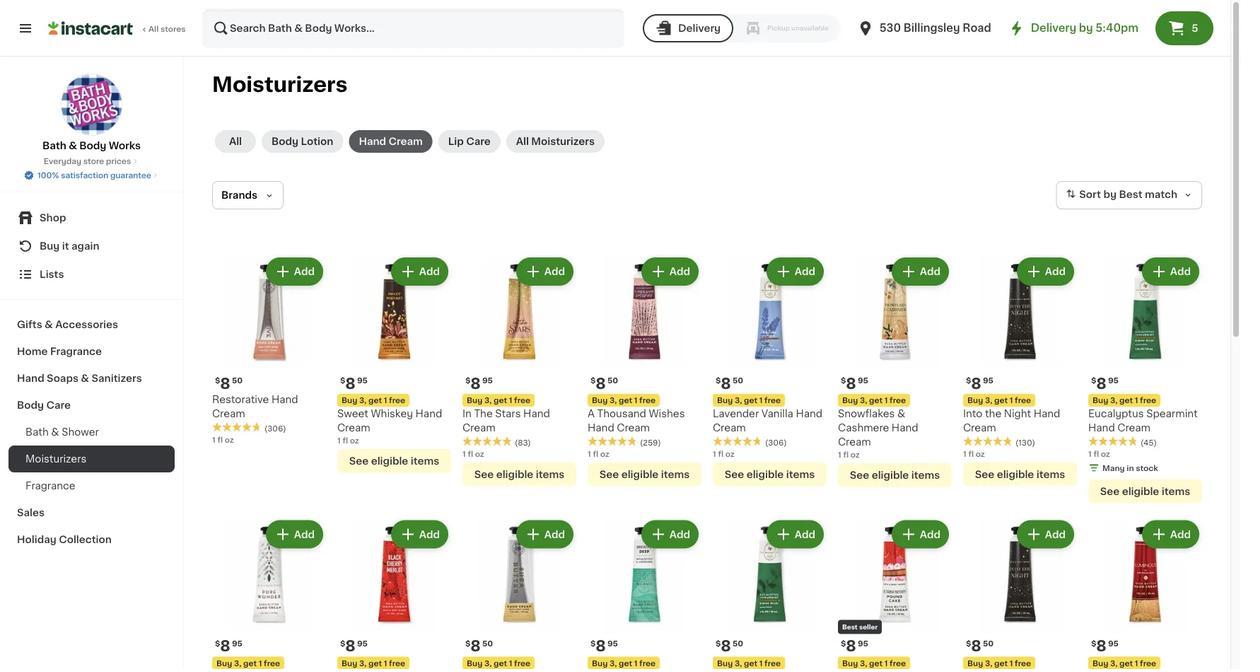 Task type: locate. For each thing, give the bounding box(es) containing it.
& inside gifts & accessories link
[[45, 320, 53, 330]]

cream down the
[[463, 423, 496, 433]]

fl down into
[[969, 450, 974, 458]]

fl inside snowflakes & cashmere hand cream 1 fl oz
[[844, 451, 849, 459]]

eligible for eucalyptus spearmint hand cream
[[1123, 486, 1160, 496]]

1 inside snowflakes & cashmere hand cream 1 fl oz
[[838, 451, 842, 459]]

bath & body works link
[[42, 74, 141, 153]]

see eligible items for in the stars hand cream
[[475, 469, 565, 479]]

all up brands at the left of page
[[229, 137, 242, 146]]

0 horizontal spatial by
[[1080, 23, 1094, 33]]

0 horizontal spatial delivery
[[679, 23, 721, 33]]

hand cream
[[359, 137, 423, 146]]

8
[[220, 376, 231, 391], [346, 376, 356, 391], [471, 376, 481, 391], [596, 376, 606, 391], [721, 376, 732, 391], [847, 376, 857, 391], [972, 376, 982, 391], [1097, 376, 1107, 391], [220, 639, 231, 654], [346, 639, 356, 654], [471, 639, 481, 654], [596, 639, 606, 654], [721, 639, 732, 654], [847, 639, 857, 654], [972, 639, 982, 654], [1097, 639, 1107, 654]]

1 fl oz for a thousand wishes hand cream
[[588, 450, 610, 458]]

body inside body lotion link
[[272, 137, 299, 146]]

(259)
[[640, 439, 661, 446]]

& left "shower"
[[51, 427, 59, 437]]

fl for in the stars hand cream
[[468, 450, 473, 458]]

cream inside sweet whiskey hand cream 1 fl oz
[[338, 423, 371, 433]]

3,
[[359, 397, 367, 404], [485, 397, 492, 404], [610, 397, 617, 404], [735, 397, 743, 404], [860, 397, 868, 404], [986, 397, 993, 404], [1111, 397, 1118, 404], [234, 659, 242, 667], [359, 659, 367, 667], [485, 659, 492, 667], [610, 659, 617, 667], [735, 659, 743, 667], [860, 659, 868, 667], [986, 659, 993, 667], [1111, 659, 1118, 667]]

0 vertical spatial (306)
[[265, 425, 286, 432]]

& inside hand soaps & sanitizers link
[[81, 374, 89, 384]]

bath
[[42, 141, 66, 151], [25, 427, 49, 437]]

eligible for sweet whiskey hand cream
[[371, 456, 409, 466]]

vanilla
[[762, 409, 794, 419]]

see down a thousand wishes hand cream
[[600, 469, 619, 479]]

oz for into the night hand cream
[[976, 450, 986, 458]]

1 horizontal spatial delivery
[[1031, 23, 1077, 33]]

everyday
[[44, 157, 81, 165]]

items for in the stars hand cream
[[536, 469, 565, 479]]

1 fl oz down restorative
[[212, 436, 234, 444]]

holiday collection link
[[8, 526, 175, 553]]

1 vertical spatial moisturizers
[[532, 137, 595, 146]]

0 vertical spatial care
[[466, 137, 491, 146]]

1 fl oz down into
[[964, 450, 986, 458]]

lists
[[40, 270, 64, 279]]

2 horizontal spatial body
[[272, 137, 299, 146]]

hand inside restorative hand cream
[[272, 395, 298, 405]]

fl down in
[[468, 450, 473, 458]]

delivery inside delivery by 5:40pm 'link'
[[1031, 23, 1077, 33]]

see eligible items button
[[338, 449, 451, 473], [463, 462, 577, 486], [588, 462, 702, 486], [713, 462, 827, 486], [964, 462, 1078, 486], [838, 463, 952, 488], [1089, 479, 1203, 503]]

0 vertical spatial bath
[[42, 141, 66, 151]]

1 fl oz for restorative hand cream
[[212, 436, 234, 444]]

hand soaps & sanitizers link
[[8, 365, 175, 392]]

0 vertical spatial moisturizers
[[212, 75, 348, 95]]

1 fl oz down a
[[588, 450, 610, 458]]

many in stock
[[1103, 464, 1159, 472]]

fl down "sweet" at the bottom of page
[[343, 437, 348, 445]]

Best match Sort by field
[[1057, 181, 1203, 209]]

items for snowflakes & cashmere hand cream
[[912, 471, 941, 480]]

best left seller
[[843, 624, 858, 630]]

eligible down stock
[[1123, 486, 1160, 496]]

restorative
[[212, 395, 269, 405]]

1 horizontal spatial by
[[1104, 190, 1117, 200]]

fl down the cashmere
[[844, 451, 849, 459]]

sanitizers
[[92, 374, 142, 384]]

hand cream link
[[349, 130, 433, 153]]

into the night hand cream
[[964, 409, 1061, 433]]

body lotion link
[[262, 130, 343, 153]]

add
[[294, 267, 315, 277], [419, 267, 440, 277], [545, 267, 565, 277], [670, 267, 691, 277], [795, 267, 816, 277], [920, 267, 941, 277], [1046, 267, 1066, 277], [1171, 267, 1192, 277], [294, 530, 315, 540], [419, 530, 440, 540], [545, 530, 565, 540], [670, 530, 691, 540], [795, 530, 816, 540], [920, 530, 941, 540], [1046, 530, 1066, 540], [1171, 530, 1192, 540]]

see eligible items down (259)
[[600, 469, 690, 479]]

buy
[[40, 241, 60, 251], [342, 397, 358, 404], [467, 397, 483, 404], [592, 397, 608, 404], [717, 397, 733, 404], [843, 397, 859, 404], [968, 397, 984, 404], [1093, 397, 1109, 404], [217, 659, 232, 667], [342, 659, 358, 667], [467, 659, 483, 667], [592, 659, 608, 667], [717, 659, 733, 667], [843, 659, 859, 667], [968, 659, 984, 667], [1093, 659, 1109, 667]]

see for snowflakes & cashmere hand cream
[[850, 471, 870, 480]]

snowflakes & cashmere hand cream 1 fl oz
[[838, 409, 919, 459]]

hand inside lavender vanilla hand cream
[[796, 409, 823, 419]]

(130)
[[1016, 439, 1036, 446]]

eligible down (259)
[[622, 469, 659, 479]]

all link
[[215, 130, 256, 153]]

service type group
[[643, 14, 840, 42]]

1 horizontal spatial care
[[466, 137, 491, 146]]

cream down the cashmere
[[838, 437, 872, 447]]

1
[[384, 397, 387, 404], [509, 397, 513, 404], [634, 397, 638, 404], [760, 397, 763, 404], [885, 397, 888, 404], [1010, 397, 1014, 404], [1135, 397, 1139, 404], [212, 436, 216, 444], [338, 437, 341, 445], [463, 450, 466, 458], [588, 450, 591, 458], [713, 450, 717, 458], [964, 450, 967, 458], [1089, 450, 1092, 458], [838, 451, 842, 459], [259, 659, 262, 667], [384, 659, 387, 667], [509, 659, 513, 667], [634, 659, 638, 667], [760, 659, 763, 667], [885, 659, 888, 667], [1010, 659, 1014, 667], [1135, 659, 1139, 667]]

care up bath & shower at the bottom left
[[46, 400, 71, 410]]

see eligible items button down (83)
[[463, 462, 577, 486]]

5 button
[[1156, 11, 1214, 45]]

delivery by 5:40pm
[[1031, 23, 1139, 33]]

see eligible items button down the (130)
[[964, 462, 1078, 486]]

delivery button
[[643, 14, 734, 42]]

body left lotion
[[272, 137, 299, 146]]

items
[[411, 456, 440, 466], [536, 469, 565, 479], [661, 469, 690, 479], [787, 469, 815, 479], [1037, 469, 1066, 479], [912, 471, 941, 480], [1162, 486, 1191, 496]]

eligible down the (130)
[[997, 469, 1035, 479]]

hand down the eucalyptus
[[1089, 423, 1116, 433]]

cream inside lavender vanilla hand cream
[[713, 423, 746, 433]]

cream inside eucalyptus spearmint hand cream
[[1118, 423, 1151, 433]]

fragrance
[[50, 347, 102, 357], [25, 481, 75, 491]]

see eligible items down stock
[[1101, 486, 1191, 496]]

1 fl oz down in
[[463, 450, 485, 458]]

hand down snowflakes
[[892, 423, 919, 433]]

hand inside a thousand wishes hand cream
[[588, 423, 615, 433]]

delivery inside button
[[679, 23, 721, 33]]

hand right night
[[1034, 409, 1061, 419]]

shop link
[[8, 204, 175, 232]]

delivery for delivery by 5:40pm
[[1031, 23, 1077, 33]]

cream down restorative
[[212, 409, 245, 419]]

a thousand wishes hand cream
[[588, 409, 685, 433]]

buy 3, get 1 free
[[342, 397, 405, 404], [467, 397, 531, 404], [592, 397, 656, 404], [717, 397, 781, 404], [843, 397, 906, 404], [968, 397, 1032, 404], [1093, 397, 1157, 404], [217, 659, 280, 667], [342, 659, 405, 667], [467, 659, 531, 667], [592, 659, 656, 667], [717, 659, 781, 667], [843, 659, 906, 667], [968, 659, 1032, 667], [1093, 659, 1157, 667]]

items for eucalyptus spearmint hand cream
[[1162, 486, 1191, 496]]

snowflakes
[[838, 409, 895, 419]]

body inside body care link
[[17, 400, 44, 410]]

care
[[466, 137, 491, 146], [46, 400, 71, 410]]

0 vertical spatial best
[[1120, 190, 1143, 200]]

& for shower
[[51, 427, 59, 437]]

care right lip
[[466, 137, 491, 146]]

eligible down (83)
[[497, 469, 534, 479]]

body care link
[[8, 392, 175, 419]]

body for body lotion
[[272, 137, 299, 146]]

in
[[1127, 464, 1135, 472]]

body up bath & shower at the bottom left
[[17, 400, 44, 410]]

1 vertical spatial (306)
[[766, 439, 787, 446]]

see eligible items button for in the stars hand cream
[[463, 462, 577, 486]]

1 vertical spatial bath
[[25, 427, 49, 437]]

& right snowflakes
[[898, 409, 906, 419]]

by left the '5:40pm'
[[1080, 23, 1094, 33]]

in the stars hand cream
[[463, 409, 550, 433]]

hand right restorative
[[272, 395, 298, 405]]

lavender vanilla hand cream
[[713, 409, 823, 433]]

&
[[69, 141, 77, 151], [45, 320, 53, 330], [81, 374, 89, 384], [898, 409, 906, 419], [51, 427, 59, 437]]

bath inside 'bath & body works' link
[[42, 141, 66, 151]]

see down many
[[1101, 486, 1120, 496]]

0 vertical spatial by
[[1080, 23, 1094, 33]]

fl for eucalyptus spearmint hand cream
[[1094, 450, 1100, 458]]

see eligible items button down lavender vanilla hand cream
[[713, 462, 827, 486]]

0 horizontal spatial body
[[17, 400, 44, 410]]

2 vertical spatial moisturizers
[[25, 454, 87, 464]]

see eligible items down snowflakes & cashmere hand cream 1 fl oz
[[850, 471, 941, 480]]

oz down into
[[976, 450, 986, 458]]

oz for in the stars hand cream
[[475, 450, 485, 458]]

by inside 'link'
[[1080, 23, 1094, 33]]

everyday store prices
[[44, 157, 131, 165]]

530
[[880, 23, 902, 33]]

oz down the
[[475, 450, 485, 458]]

all stores link
[[48, 8, 187, 48]]

$ 8 50
[[215, 376, 243, 391], [591, 376, 619, 391], [716, 376, 744, 391], [466, 639, 493, 654], [716, 639, 744, 654], [967, 639, 994, 654]]

1 fl oz up many
[[1089, 450, 1111, 458]]

billingsley
[[904, 23, 961, 33]]

hand down a
[[588, 423, 615, 433]]

cream up '(45)'
[[1118, 423, 1151, 433]]

1 vertical spatial care
[[46, 400, 71, 410]]

product group
[[212, 255, 326, 445], [338, 255, 451, 473], [463, 255, 577, 486], [588, 255, 702, 486], [713, 255, 827, 486], [838, 255, 952, 488], [964, 255, 1078, 486], [1089, 255, 1203, 503], [212, 518, 326, 669], [338, 518, 451, 669], [463, 518, 577, 669], [588, 518, 702, 669], [713, 518, 827, 669], [838, 518, 952, 669], [964, 518, 1078, 669], [1089, 518, 1203, 669]]

1 fl oz down lavender
[[713, 450, 735, 458]]

fl down the eucalyptus
[[1094, 450, 1100, 458]]

cream
[[389, 137, 423, 146], [212, 409, 245, 419], [338, 423, 371, 433], [463, 423, 496, 433], [617, 423, 650, 433], [713, 423, 746, 433], [964, 423, 997, 433], [1118, 423, 1151, 433], [838, 437, 872, 447]]

bath inside bath & shower 'link'
[[25, 427, 49, 437]]

best for best seller
[[843, 624, 858, 630]]

lip
[[448, 137, 464, 146]]

fl down restorative
[[217, 436, 223, 444]]

eligible for in the stars hand cream
[[497, 469, 534, 479]]

again
[[71, 241, 100, 251]]

fl down lavender
[[718, 450, 724, 458]]

(306) down lavender vanilla hand cream
[[766, 439, 787, 446]]

& up everyday
[[69, 141, 77, 151]]

see down snowflakes & cashmere hand cream 1 fl oz
[[850, 471, 870, 480]]

1 horizontal spatial (306)
[[766, 439, 787, 446]]

& inside snowflakes & cashmere hand cream 1 fl oz
[[898, 409, 906, 419]]

1 vertical spatial best
[[843, 624, 858, 630]]

hand right stars
[[524, 409, 550, 419]]

oz up many
[[1101, 450, 1111, 458]]

get
[[369, 397, 382, 404], [494, 397, 507, 404], [619, 397, 633, 404], [744, 397, 758, 404], [870, 397, 883, 404], [995, 397, 1008, 404], [1120, 397, 1134, 404], [243, 659, 257, 667], [369, 659, 382, 667], [494, 659, 507, 667], [619, 659, 633, 667], [744, 659, 758, 667], [870, 659, 883, 667], [995, 659, 1008, 667], [1120, 659, 1134, 667]]

by right sort
[[1104, 190, 1117, 200]]

body for body care
[[17, 400, 44, 410]]

brands
[[221, 190, 258, 200]]

see eligible items for eucalyptus spearmint hand cream
[[1101, 486, 1191, 496]]

see eligible items down lavender vanilla hand cream
[[725, 469, 815, 479]]

oz down "sweet" at the bottom of page
[[350, 437, 359, 445]]

bath down body care
[[25, 427, 49, 437]]

95
[[357, 377, 368, 385], [482, 377, 493, 385], [858, 377, 869, 385], [983, 377, 994, 385], [1109, 377, 1119, 385], [232, 640, 243, 647], [357, 640, 368, 647], [608, 640, 618, 647], [858, 640, 869, 647], [1109, 640, 1119, 647]]

gifts
[[17, 320, 42, 330]]

by for sort
[[1104, 190, 1117, 200]]

see for lavender vanilla hand cream
[[725, 469, 745, 479]]

0 horizontal spatial all
[[149, 25, 159, 33]]

see down sweet whiskey hand cream 1 fl oz
[[349, 456, 369, 466]]

see eligible items down (83)
[[475, 469, 565, 479]]

& right soaps at the left bottom of page
[[81, 374, 89, 384]]

see down lavender
[[725, 469, 745, 479]]

eligible for lavender vanilla hand cream
[[747, 469, 784, 479]]

Search field
[[204, 10, 623, 47]]

cream down into
[[964, 423, 997, 433]]

bath & shower
[[25, 427, 99, 437]]

home fragrance
[[17, 347, 102, 357]]

& inside bath & shower 'link'
[[51, 427, 59, 437]]

best inside field
[[1120, 190, 1143, 200]]

by
[[1080, 23, 1094, 33], [1104, 190, 1117, 200]]

1 fl oz for eucalyptus spearmint hand cream
[[1089, 450, 1111, 458]]

fl
[[217, 436, 223, 444], [343, 437, 348, 445], [468, 450, 473, 458], [593, 450, 599, 458], [718, 450, 724, 458], [969, 450, 974, 458], [1094, 450, 1100, 458], [844, 451, 849, 459]]

hand right whiskey
[[416, 409, 442, 419]]

cream inside a thousand wishes hand cream
[[617, 423, 650, 433]]

(306) down restorative hand cream on the left bottom of page
[[265, 425, 286, 432]]

eucalyptus
[[1089, 409, 1145, 419]]

see for sweet whiskey hand cream
[[349, 456, 369, 466]]

cream inside the in the stars hand cream
[[463, 423, 496, 433]]

& right gifts
[[45, 320, 53, 330]]

all left stores in the left of the page
[[149, 25, 159, 33]]

(306) for buy 3, get 1 free
[[766, 439, 787, 446]]

see down the in the stars hand cream
[[475, 469, 494, 479]]

body up store
[[79, 141, 106, 151]]

works
[[109, 141, 141, 151]]

eligible for snowflakes & cashmere hand cream
[[872, 471, 909, 480]]

see eligible items button down sweet whiskey hand cream 1 fl oz
[[338, 449, 451, 473]]

& for accessories
[[45, 320, 53, 330]]

see eligible items down sweet whiskey hand cream 1 fl oz
[[349, 456, 440, 466]]

1 horizontal spatial best
[[1120, 190, 1143, 200]]

fragrance up hand soaps & sanitizers
[[50, 347, 102, 357]]

see eligible items
[[349, 456, 440, 466], [475, 469, 565, 479], [600, 469, 690, 479], [725, 469, 815, 479], [976, 469, 1066, 479], [850, 471, 941, 480], [1101, 486, 1191, 496]]

eligible down snowflakes & cashmere hand cream 1 fl oz
[[872, 471, 909, 480]]

body
[[272, 137, 299, 146], [79, 141, 106, 151], [17, 400, 44, 410]]

2 horizontal spatial all
[[516, 137, 529, 146]]

oz down lavender
[[726, 450, 735, 458]]

0 horizontal spatial best
[[843, 624, 858, 630]]

see down into the night hand cream
[[976, 469, 995, 479]]

0 horizontal spatial care
[[46, 400, 71, 410]]

best left match
[[1120, 190, 1143, 200]]

see eligible items down the (130)
[[976, 469, 1066, 479]]

None search field
[[202, 8, 625, 48]]

care for lip care
[[466, 137, 491, 146]]

eligible for into the night hand cream
[[997, 469, 1035, 479]]

hand right vanilla at the bottom right of the page
[[796, 409, 823, 419]]

oz down the cashmere
[[851, 451, 860, 459]]

body inside 'bath & body works' link
[[79, 141, 106, 151]]

1 horizontal spatial all
[[229, 137, 242, 146]]

by inside field
[[1104, 190, 1117, 200]]

eligible down lavender vanilla hand cream
[[747, 469, 784, 479]]

items for into the night hand cream
[[1037, 469, 1066, 479]]

eligible down sweet whiskey hand cream 1 fl oz
[[371, 456, 409, 466]]

& inside 'bath & body works' link
[[69, 141, 77, 151]]

oz for restorative hand cream
[[225, 436, 234, 444]]

hand right lotion
[[359, 137, 386, 146]]

cream down lavender
[[713, 423, 746, 433]]

body lotion
[[272, 137, 334, 146]]

fl for lavender vanilla hand cream
[[718, 450, 724, 458]]

all right lip care link
[[516, 137, 529, 146]]

see eligible items button down (259)
[[588, 462, 702, 486]]

delivery
[[1031, 23, 1077, 33], [679, 23, 721, 33]]

1 horizontal spatial body
[[79, 141, 106, 151]]

1 vertical spatial by
[[1104, 190, 1117, 200]]

fl down a
[[593, 450, 599, 458]]

sort
[[1080, 190, 1102, 200]]

0 horizontal spatial (306)
[[265, 425, 286, 432]]

all
[[149, 25, 159, 33], [229, 137, 242, 146], [516, 137, 529, 146]]

see eligible items button down snowflakes & cashmere hand cream 1 fl oz
[[838, 463, 952, 488]]

50
[[232, 377, 243, 385], [608, 377, 619, 385], [733, 377, 744, 385], [482, 640, 493, 647], [733, 640, 744, 647], [983, 640, 994, 647]]

see eligible items for a thousand wishes hand cream
[[600, 469, 690, 479]]

oz down thousand
[[601, 450, 610, 458]]

fl for restorative hand cream
[[217, 436, 223, 444]]

cream down thousand
[[617, 423, 650, 433]]

fragrance up "sales"
[[25, 481, 75, 491]]

oz for lavender vanilla hand cream
[[726, 450, 735, 458]]

$ 8 95
[[340, 376, 368, 391], [466, 376, 493, 391], [841, 376, 869, 391], [967, 376, 994, 391], [1092, 376, 1119, 391], [215, 639, 243, 654], [340, 639, 368, 654], [591, 639, 618, 654], [841, 639, 869, 654], [1092, 639, 1119, 654]]

bath up everyday
[[42, 141, 66, 151]]

items for lavender vanilla hand cream
[[787, 469, 815, 479]]

oz down restorative
[[225, 436, 234, 444]]

cream down "sweet" at the bottom of page
[[338, 423, 371, 433]]

see eligible items button down stock
[[1089, 479, 1203, 503]]



Task type: describe. For each thing, give the bounding box(es) containing it.
hand inside into the night hand cream
[[1034, 409, 1061, 419]]

100% satisfaction guarantee button
[[23, 167, 160, 181]]

see for eucalyptus spearmint hand cream
[[1101, 486, 1120, 496]]

by for delivery
[[1080, 23, 1094, 33]]

& for cashmere
[[898, 409, 906, 419]]

1 fl oz for lavender vanilla hand cream
[[713, 450, 735, 458]]

restorative hand cream
[[212, 395, 298, 419]]

accessories
[[55, 320, 118, 330]]

see eligible items button for eucalyptus spearmint hand cream
[[1089, 479, 1203, 503]]

soaps
[[47, 374, 79, 384]]

see for a thousand wishes hand cream
[[600, 469, 619, 479]]

cream inside snowflakes & cashmere hand cream 1 fl oz
[[838, 437, 872, 447]]

delivery for delivery
[[679, 23, 721, 33]]

care for body care
[[46, 400, 71, 410]]

stock
[[1137, 464, 1159, 472]]

road
[[963, 23, 992, 33]]

hand inside eucalyptus spearmint hand cream
[[1089, 423, 1116, 433]]

1 fl oz for into the night hand cream
[[964, 450, 986, 458]]

the
[[474, 409, 493, 419]]

body care
[[17, 400, 71, 410]]

0 horizontal spatial moisturizers
[[25, 454, 87, 464]]

2 horizontal spatial moisturizers
[[532, 137, 595, 146]]

best seller
[[843, 624, 878, 630]]

delivery by 5:40pm link
[[1009, 20, 1139, 37]]

home
[[17, 347, 48, 357]]

eligible for a thousand wishes hand cream
[[622, 469, 659, 479]]

all stores
[[149, 25, 186, 33]]

bath & body works
[[42, 141, 141, 151]]

1 vertical spatial fragrance
[[25, 481, 75, 491]]

guarantee
[[110, 172, 151, 179]]

in
[[463, 409, 472, 419]]

see eligible items button for into the night hand cream
[[964, 462, 1078, 486]]

0 vertical spatial fragrance
[[50, 347, 102, 357]]

1 fl oz for in the stars hand cream
[[463, 450, 485, 458]]

530 billingsley road
[[880, 23, 992, 33]]

1 horizontal spatial moisturizers
[[212, 75, 348, 95]]

see for in the stars hand cream
[[475, 469, 494, 479]]

items for a thousand wishes hand cream
[[661, 469, 690, 479]]

everyday store prices link
[[44, 156, 140, 167]]

5
[[1192, 23, 1199, 33]]

see eligible items for lavender vanilla hand cream
[[725, 469, 815, 479]]

all for all stores
[[149, 25, 159, 33]]

sales
[[17, 508, 45, 518]]

all for all moisturizers
[[516, 137, 529, 146]]

moisturizers link
[[8, 446, 175, 473]]

instacart logo image
[[48, 20, 133, 37]]

spearmint
[[1147, 409, 1198, 419]]

fragrance link
[[8, 473, 175, 500]]

& for body
[[69, 141, 77, 151]]

lotion
[[301, 137, 334, 146]]

wishes
[[649, 409, 685, 419]]

hand inside the in the stars hand cream
[[524, 409, 550, 419]]

seller
[[860, 624, 878, 630]]

gifts & accessories link
[[8, 311, 175, 338]]

a
[[588, 409, 595, 419]]

oz inside snowflakes & cashmere hand cream 1 fl oz
[[851, 451, 860, 459]]

fl for into the night hand cream
[[969, 450, 974, 458]]

cashmere
[[838, 423, 890, 433]]

see for into the night hand cream
[[976, 469, 995, 479]]

see eligible items for sweet whiskey hand cream
[[349, 456, 440, 466]]

best for best match
[[1120, 190, 1143, 200]]

sweet
[[338, 409, 369, 419]]

hand inside sweet whiskey hand cream 1 fl oz
[[416, 409, 442, 419]]

lip care
[[448, 137, 491, 146]]

see eligible items button for snowflakes & cashmere hand cream
[[838, 463, 952, 488]]

530 billingsley road button
[[857, 8, 992, 48]]

into
[[964, 409, 983, 419]]

bath & body works logo image
[[60, 74, 123, 136]]

sales link
[[8, 500, 175, 526]]

sweet whiskey hand cream 1 fl oz
[[338, 409, 442, 445]]

oz for eucalyptus spearmint hand cream
[[1101, 450, 1111, 458]]

night
[[1005, 409, 1032, 419]]

holiday
[[17, 535, 56, 545]]

cream left lip
[[389, 137, 423, 146]]

bath for bath & body works
[[42, 141, 66, 151]]

stores
[[161, 25, 186, 33]]

match
[[1146, 190, 1178, 200]]

(83)
[[515, 439, 531, 446]]

hand inside snowflakes & cashmere hand cream 1 fl oz
[[892, 423, 919, 433]]

hand down "home"
[[17, 374, 44, 384]]

lists link
[[8, 260, 175, 289]]

(306) for 8
[[265, 425, 286, 432]]

many
[[1103, 464, 1126, 472]]

1 inside sweet whiskey hand cream 1 fl oz
[[338, 437, 341, 445]]

see eligible items for into the night hand cream
[[976, 469, 1066, 479]]

buy it again link
[[8, 232, 175, 260]]

gifts & accessories
[[17, 320, 118, 330]]

items for sweet whiskey hand cream
[[411, 456, 440, 466]]

see eligible items button for a thousand wishes hand cream
[[588, 462, 702, 486]]

see eligible items button for lavender vanilla hand cream
[[713, 462, 827, 486]]

cream inside restorative hand cream
[[212, 409, 245, 419]]

cream inside into the night hand cream
[[964, 423, 997, 433]]

prices
[[106, 157, 131, 165]]

oz for a thousand wishes hand cream
[[601, 450, 610, 458]]

oz inside sweet whiskey hand cream 1 fl oz
[[350, 437, 359, 445]]

fl for a thousand wishes hand cream
[[593, 450, 599, 458]]

all moisturizers
[[516, 137, 595, 146]]

see eligible items button for sweet whiskey hand cream
[[338, 449, 451, 473]]

eucalyptus spearmint hand cream
[[1089, 409, 1198, 433]]

bath for bath & shower
[[25, 427, 49, 437]]

shower
[[62, 427, 99, 437]]

(45)
[[1141, 439, 1157, 446]]

lip care link
[[439, 130, 501, 153]]

home fragrance link
[[8, 338, 175, 365]]

brands button
[[212, 181, 284, 209]]

see eligible items for snowflakes & cashmere hand cream
[[850, 471, 941, 480]]

hand soaps & sanitizers
[[17, 374, 142, 384]]

lavender
[[713, 409, 759, 419]]

stars
[[495, 409, 521, 419]]

thousand
[[598, 409, 647, 419]]

fl inside sweet whiskey hand cream 1 fl oz
[[343, 437, 348, 445]]

best match
[[1120, 190, 1178, 200]]

satisfaction
[[61, 172, 108, 179]]

5:40pm
[[1096, 23, 1139, 33]]

100% satisfaction guarantee
[[38, 172, 151, 179]]

shop
[[40, 213, 66, 223]]

store
[[83, 157, 104, 165]]

sort by
[[1080, 190, 1117, 200]]

holiday collection
[[17, 535, 112, 545]]

whiskey
[[371, 409, 413, 419]]

bath & shower link
[[8, 419, 175, 446]]

100%
[[38, 172, 59, 179]]

all for all
[[229, 137, 242, 146]]



Task type: vqa. For each thing, say whether or not it's contained in the screenshot.
items related to Lavender Vanilla Hand Cream
yes



